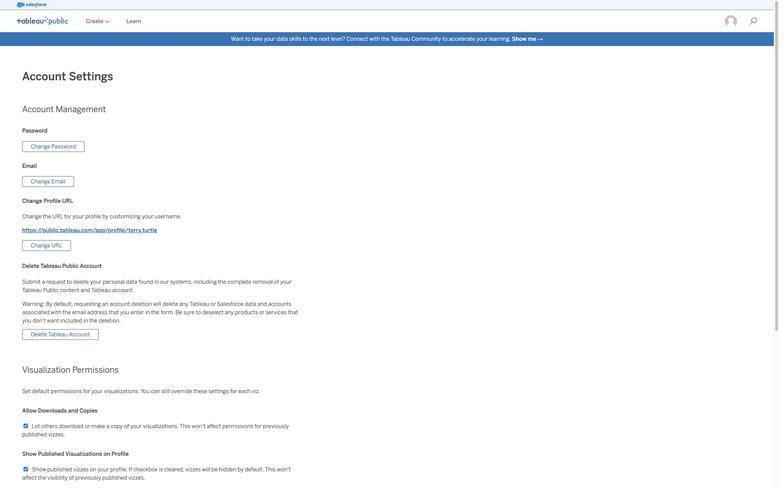Task type: describe. For each thing, give the bounding box(es) containing it.
→
[[538, 36, 543, 42]]

2 horizontal spatial data
[[277, 36, 288, 42]]

0 horizontal spatial in
[[83, 317, 88, 324]]

this inside let others download or make a copy of your visualizations. this won't affect permissions for previously published vizzes.
[[180, 423, 190, 430]]

and inside "warning: by default, requesting an account deletion will delete any tableau or salesforce data and accounts associated with the email address that you enter in the form. be sure to deselect any products or services that you don't want included in the deletion."
[[258, 301, 267, 307]]

change for change profile url
[[22, 198, 42, 204]]

change password link
[[22, 141, 85, 152]]

want to take your data skills to the next level? connect with the tableau community to accelerate your learning. show me →
[[231, 36, 543, 42]]

management
[[56, 104, 106, 114]]

download
[[59, 423, 83, 430]]

delete for delete tableau public account
[[22, 263, 39, 270]]

show published visualizations on profile
[[22, 451, 129, 458]]

systems,
[[170, 279, 193, 285]]

change the url for your profile by customizing your username.
[[22, 213, 182, 220]]

deletion
[[131, 301, 152, 307]]

0 vertical spatial any
[[179, 301, 189, 307]]

account settings
[[22, 70, 113, 83]]

1 horizontal spatial profile
[[112, 451, 129, 458]]

copies
[[79, 408, 98, 414]]

1 horizontal spatial any
[[225, 309, 234, 316]]

accelerate
[[449, 36, 475, 42]]

found
[[139, 279, 153, 285]]

tableau up request
[[40, 263, 61, 270]]

https://public.tableau.com/app/profile/terry.turtle
[[22, 227, 157, 234]]

will inside "show published vizzes on your profile. if checkbox is cleared, vizzes will be hidden by default. this won't affect the visibility of previously published vizzes."
[[202, 467, 210, 473]]

delete tableau public account
[[22, 263, 102, 270]]

profile
[[85, 213, 101, 220]]

2 horizontal spatial published
[[102, 475, 127, 482]]

connect
[[347, 36, 368, 42]]

want
[[231, 36, 244, 42]]

next
[[319, 36, 330, 42]]

account
[[110, 301, 130, 307]]

accounts
[[268, 301, 292, 307]]

0 vertical spatial you
[[120, 309, 129, 316]]

take
[[252, 36, 263, 42]]

to inside submit a request to delete your personal data found in our systems, including the complete removal of your tableau public content and tableau account.
[[67, 279, 72, 285]]

1 horizontal spatial password
[[51, 143, 76, 150]]

your up "copies"
[[91, 388, 103, 395]]

deletion.
[[99, 317, 121, 324]]

can
[[151, 388, 160, 395]]

your left learning.
[[477, 36, 488, 42]]

with inside "warning: by default, requesting an account deletion will delete any tableau or salesforce data and accounts associated with the email address that you enter in the form. be sure to deselect any products or services that you don't want included in the deletion."
[[51, 309, 61, 316]]

your left personal
[[90, 279, 102, 285]]

change email link
[[22, 176, 74, 187]]

0 horizontal spatial permissions
[[51, 388, 82, 395]]

to inside "warning: by default, requesting an account deletion will delete any tableau or salesforce data and accounts associated with the email address that you enter in the form. be sure to deselect any products or services that you don't want included in the deletion."
[[196, 309, 201, 316]]

sure
[[184, 309, 195, 316]]

these
[[193, 388, 207, 395]]

for inside let others download or make a copy of your visualizations. this won't affect permissions for previously published vizzes.
[[255, 423, 262, 430]]

be
[[175, 309, 182, 316]]

let
[[32, 423, 40, 430]]

salesforce logo image
[[17, 2, 46, 8]]

and inside submit a request to delete your personal data found in our systems, including the complete removal of your tableau public content and tableau account.
[[81, 287, 90, 294]]

or inside let others download or make a copy of your visualizations. this won't affect permissions for previously published vizzes.
[[85, 423, 90, 430]]

2 vizzes from the left
[[185, 467, 201, 473]]

customizing
[[110, 213, 141, 220]]

vizzes. inside "show published vizzes on your profile. if checkbox is cleared, vizzes will be hidden by default. this won't affect the visibility of previously published vizzes."
[[128, 475, 145, 482]]

each
[[239, 388, 251, 395]]

services
[[266, 309, 287, 316]]

change for change email
[[31, 178, 50, 185]]

the right connect
[[381, 36, 390, 42]]

submit
[[22, 279, 41, 285]]

1 horizontal spatial public
[[62, 263, 79, 270]]

1 vertical spatial or
[[259, 309, 265, 316]]

delete inside submit a request to delete your personal data found in our systems, including the complete removal of your tableau public content and tableau account.
[[73, 279, 89, 285]]

the down address
[[89, 317, 97, 324]]

https://public.tableau.com/app/profile/terry.turtle link
[[22, 227, 157, 234]]

your inside let others download or make a copy of your visualizations. this won't affect permissions for previously published vizzes.
[[130, 423, 142, 430]]

is
[[159, 467, 163, 473]]

of inside submit a request to delete your personal data found in our systems, including the complete removal of your tableau public content and tableau account.
[[274, 279, 279, 285]]

change password
[[31, 143, 76, 150]]

0 horizontal spatial you
[[22, 317, 31, 324]]

of inside let others download or make a copy of your visualizations. this won't affect permissions for previously published vizzes.
[[124, 423, 129, 430]]

removal
[[253, 279, 273, 285]]

cleared,
[[164, 467, 184, 473]]

still
[[161, 388, 170, 395]]

requesting
[[74, 301, 101, 307]]

tableau up an
[[91, 287, 111, 294]]

create button
[[78, 11, 118, 32]]

community
[[412, 36, 441, 42]]

allow
[[22, 408, 37, 414]]

skills
[[289, 36, 302, 42]]

public inside submit a request to delete your personal data found in our systems, including the complete removal of your tableau public content and tableau account.
[[43, 287, 59, 294]]

published
[[38, 451, 64, 458]]

learn link
[[118, 11, 150, 32]]

address
[[87, 309, 107, 316]]

visualizations
[[65, 451, 102, 458]]

set default permissions for your visualizations. you can still override these settings for each viz.
[[22, 388, 260, 395]]

1 horizontal spatial email
[[51, 178, 66, 185]]

will inside "warning: by default, requesting an account deletion will delete any tableau or salesforce data and accounts associated with the email address that you enter in the form. be sure to deselect any products or services that you don't want included in the deletion."
[[153, 301, 161, 307]]

0 vertical spatial email
[[22, 163, 37, 169]]

change for change password
[[31, 143, 50, 150]]

me
[[528, 36, 536, 42]]

delete inside "warning: by default, requesting an account deletion will delete any tableau or salesforce data and accounts associated with the email address that you enter in the form. be sure to deselect any products or services that you don't want included in the deletion."
[[163, 301, 178, 307]]

settings
[[69, 70, 113, 83]]

this inside "show published vizzes on your profile. if checkbox is cleared, vizzes will be hidden by default. this won't affect the visibility of previously published vizzes."
[[265, 467, 276, 473]]

settings
[[209, 388, 229, 395]]

email
[[72, 309, 86, 316]]

don't
[[33, 317, 46, 324]]

visualization permissions
[[22, 365, 119, 375]]

1 horizontal spatial or
[[211, 301, 216, 307]]

change url button
[[22, 240, 71, 251]]

change url
[[31, 243, 62, 249]]

hidden
[[219, 467, 236, 473]]

checkbox
[[133, 467, 158, 473]]

our
[[160, 279, 169, 285]]

change email
[[31, 178, 66, 185]]

make
[[91, 423, 105, 430]]

level?
[[331, 36, 345, 42]]

change profile url
[[22, 198, 73, 204]]

the left next
[[309, 36, 318, 42]]

previously inside "show published vizzes on your profile. if checkbox is cleared, vizzes will be hidden by default. this won't affect the visibility of previously published vizzes."
[[75, 475, 101, 482]]

you
[[141, 388, 150, 395]]

associated
[[22, 309, 50, 316]]

account management
[[22, 104, 106, 114]]

logo image
[[17, 16, 68, 25]]

affect inside let others download or make a copy of your visualizations. this won't affect permissions for previously published vizzes.
[[207, 423, 221, 430]]

complete
[[228, 279, 251, 285]]

2 vertical spatial and
[[68, 408, 78, 414]]

1 horizontal spatial in
[[145, 309, 150, 316]]



Task type: locate. For each thing, give the bounding box(es) containing it.
you down account
[[120, 309, 129, 316]]

data up the products
[[245, 301, 256, 307]]

including
[[194, 279, 217, 285]]

1 vertical spatial previously
[[75, 475, 101, 482]]

by inside "show published vizzes on your profile. if checkbox is cleared, vizzes will be hidden by default. this won't affect the visibility of previously published vizzes."
[[238, 467, 244, 473]]

0 horizontal spatial that
[[109, 309, 119, 316]]

1 vertical spatial vizzes.
[[128, 475, 145, 482]]

an
[[102, 301, 108, 307]]

enter
[[131, 309, 144, 316]]

0 vertical spatial visualizations.
[[104, 388, 140, 395]]

show published vizzes on your profile. if checkbox is cleared, vizzes will be hidden by default. this won't affect the visibility of previously published vizzes.
[[22, 467, 291, 482]]

visualizations.
[[104, 388, 140, 395], [143, 423, 179, 430]]

or left make
[[85, 423, 90, 430]]

and up services at bottom
[[258, 301, 267, 307]]

1 horizontal spatial with
[[369, 36, 380, 42]]

1 vertical spatial of
[[124, 423, 129, 430]]

0 horizontal spatial or
[[85, 423, 90, 430]]

that up the deletion.
[[109, 309, 119, 316]]

the
[[309, 36, 318, 42], [381, 36, 390, 42], [43, 213, 51, 220], [218, 279, 226, 285], [63, 309, 71, 316], [151, 309, 159, 316], [89, 317, 97, 324], [38, 475, 46, 482]]

data up "account."
[[126, 279, 137, 285]]

request
[[46, 279, 66, 285]]

any down salesforce
[[225, 309, 234, 316]]

profile down change email link at the top of page
[[44, 198, 61, 204]]

account.
[[112, 287, 134, 294]]

url down change email
[[62, 198, 73, 204]]

or left services at bottom
[[259, 309, 265, 316]]

1 horizontal spatial published
[[47, 467, 72, 473]]

1 horizontal spatial you
[[120, 309, 129, 316]]

copy
[[111, 423, 123, 430]]

by right profile at top
[[102, 213, 109, 220]]

2 vertical spatial data
[[245, 301, 256, 307]]

1 horizontal spatial won't
[[277, 467, 291, 473]]

the left form.
[[151, 309, 159, 316]]

1 horizontal spatial and
[[81, 287, 90, 294]]

2 that from the left
[[288, 309, 298, 316]]

affect inside "show published vizzes on your profile. if checkbox is cleared, vizzes will be hidden by default. this won't affect the visibility of previously published vizzes."
[[22, 475, 37, 482]]

0 horizontal spatial a
[[42, 279, 45, 285]]

0 horizontal spatial vizzes.
[[48, 432, 65, 438]]

show up 'show published vizzes on your profile. if checkbox is cleared, vizzes will be hidden by default. this won't affect the visibility of previously published vizzes.' checkbox
[[22, 451, 37, 458]]

vizzes down visualizations
[[73, 467, 89, 473]]

the inside submit a request to delete your personal data found in our systems, including the complete removal of your tableau public content and tableau account.
[[218, 279, 226, 285]]

delete up "submit"
[[22, 263, 39, 270]]

vizzes
[[73, 467, 89, 473], [185, 467, 201, 473]]

1 horizontal spatial on
[[104, 451, 110, 458]]

Show published vizzes on your profile. If checkbox is cleared, vizzes will be hidden by default. This won't affect the visibility of previously published vizzes. checkbox
[[24, 467, 28, 472]]

0 vertical spatial profile
[[44, 198, 61, 204]]

1 horizontal spatial will
[[202, 467, 210, 473]]

1 vertical spatial email
[[51, 178, 66, 185]]

url down change profile url
[[52, 213, 63, 220]]

will
[[153, 301, 161, 307], [202, 467, 210, 473]]

2 vertical spatial of
[[69, 475, 74, 482]]

0 vertical spatial won't
[[192, 423, 206, 430]]

change for change url
[[31, 243, 50, 249]]

a left "copy"
[[106, 423, 110, 430]]

1 vertical spatial url
[[52, 213, 63, 220]]

0 vertical spatial published
[[22, 432, 47, 438]]

url for the
[[52, 213, 63, 220]]

0 horizontal spatial affect
[[22, 475, 37, 482]]

0 vertical spatial delete
[[73, 279, 89, 285]]

form.
[[161, 309, 174, 316]]

0 horizontal spatial with
[[51, 309, 61, 316]]

visibility
[[47, 475, 68, 482]]

email up change profile url
[[51, 178, 66, 185]]

will left be
[[202, 467, 210, 473]]

0 horizontal spatial any
[[179, 301, 189, 307]]

published down profile.
[[102, 475, 127, 482]]

url up delete tableau public account
[[51, 243, 62, 249]]

0 vertical spatial on
[[104, 451, 110, 458]]

1 vertical spatial delete
[[163, 301, 178, 307]]

1 that from the left
[[109, 309, 119, 316]]

on
[[104, 451, 110, 458], [90, 467, 96, 473]]

or
[[211, 301, 216, 307], [259, 309, 265, 316], [85, 423, 90, 430]]

let others download or make a copy of your visualizations. this won't affect permissions for previously published vizzes.
[[22, 423, 289, 438]]

public
[[62, 263, 79, 270], [43, 287, 59, 294]]

data
[[277, 36, 288, 42], [126, 279, 137, 285], [245, 301, 256, 307]]

delete up content
[[73, 279, 89, 285]]

to right sure
[[196, 309, 201, 316]]

0 vertical spatial with
[[369, 36, 380, 42]]

previously
[[263, 423, 289, 430], [75, 475, 101, 482]]

2 vertical spatial or
[[85, 423, 90, 430]]

account
[[22, 70, 66, 83], [22, 104, 54, 114], [80, 263, 102, 270], [69, 331, 90, 338]]

with up want
[[51, 309, 61, 316]]

with
[[369, 36, 380, 42], [51, 309, 61, 316]]

by
[[46, 301, 53, 307]]

0 vertical spatial vizzes.
[[48, 432, 65, 438]]

be
[[211, 467, 218, 473]]

and
[[81, 287, 90, 294], [258, 301, 267, 307], [68, 408, 78, 414]]

data left skills
[[277, 36, 288, 42]]

content
[[60, 287, 79, 294]]

0 vertical spatial this
[[180, 423, 190, 430]]

delete tableau account link
[[22, 329, 99, 340]]

0 vertical spatial permissions
[[51, 388, 82, 395]]

0 vertical spatial url
[[62, 198, 73, 204]]

1 vertical spatial this
[[265, 467, 276, 473]]

2 vertical spatial url
[[51, 243, 62, 249]]

your left profile.
[[98, 467, 109, 473]]

allow downloads and copies
[[22, 408, 98, 414]]

tableau down "submit"
[[22, 287, 42, 294]]

delete for delete tableau account
[[31, 331, 47, 338]]

won't inside let others download or make a copy of your visualizations. this won't affect permissions for previously published vizzes.
[[192, 423, 206, 430]]

delete
[[22, 263, 39, 270], [31, 331, 47, 338]]

visualizations. inside let others download or make a copy of your visualizations. this won't affect permissions for previously published vizzes.
[[143, 423, 179, 430]]

1 horizontal spatial delete
[[163, 301, 178, 307]]

on for vizzes
[[90, 467, 96, 473]]

show
[[512, 36, 527, 42], [22, 451, 37, 458], [32, 467, 46, 473]]

0 horizontal spatial profile
[[44, 198, 61, 204]]

vizzes.
[[48, 432, 65, 438], [128, 475, 145, 482]]

by right hidden at the left bottom
[[238, 467, 244, 473]]

1 vertical spatial with
[[51, 309, 61, 316]]

want
[[47, 317, 59, 324]]

profile
[[44, 198, 61, 204], [112, 451, 129, 458]]

won't
[[192, 423, 206, 430], [277, 467, 291, 473]]

tableau down want
[[48, 331, 68, 338]]

url for profile
[[62, 198, 73, 204]]

or up deselect
[[211, 301, 216, 307]]

vizzes right cleared,
[[185, 467, 201, 473]]

1 horizontal spatial by
[[238, 467, 244, 473]]

tableau inside "warning: by default, requesting an account deletion will delete any tableau or salesforce data and accounts associated with the email address that you enter in the form. be sure to deselect any products or services that you don't want included in the deletion."
[[190, 301, 209, 307]]

default,
[[54, 301, 73, 307]]

tableau up sure
[[190, 301, 209, 307]]

1 vertical spatial data
[[126, 279, 137, 285]]

personal
[[103, 279, 125, 285]]

tableau left "community"
[[391, 36, 410, 42]]

1 horizontal spatial data
[[245, 301, 256, 307]]

0 vertical spatial and
[[81, 287, 90, 294]]

1 vertical spatial delete
[[31, 331, 47, 338]]

in down email
[[83, 317, 88, 324]]

viz.
[[252, 388, 260, 395]]

with right connect
[[369, 36, 380, 42]]

1 vertical spatial public
[[43, 287, 59, 294]]

2 horizontal spatial and
[[258, 301, 267, 307]]

the right including
[[218, 279, 226, 285]]

2 horizontal spatial or
[[259, 309, 265, 316]]

permissions
[[51, 388, 82, 395], [222, 423, 253, 430]]

0 vertical spatial or
[[211, 301, 216, 307]]

2 horizontal spatial in
[[154, 279, 159, 285]]

others
[[41, 423, 58, 430]]

show for show published visualizations on profile
[[22, 451, 37, 458]]

your inside "show published vizzes on your profile. if checkbox is cleared, vizzes will be hidden by default. this won't affect the visibility of previously published vizzes."
[[98, 467, 109, 473]]

Let others download or make a copy of your visualizations. This won't affect permissions for previously published vizzes. checkbox
[[24, 424, 28, 428]]

vizzes. down if at left
[[128, 475, 145, 482]]

1 vertical spatial in
[[145, 309, 150, 316]]

0 horizontal spatial delete
[[73, 279, 89, 285]]

0 horizontal spatial by
[[102, 213, 109, 220]]

show right 'show published vizzes on your profile. if checkbox is cleared, vizzes will be hidden by default. this won't affect the visibility of previously published vizzes.' checkbox
[[32, 467, 46, 473]]

profile up profile.
[[112, 451, 129, 458]]

show me link
[[512, 36, 536, 42]]

show for show published vizzes on your profile. if checkbox is cleared, vizzes will be hidden by default. this won't affect the visibility of previously published vizzes.
[[32, 467, 46, 473]]

delete tableau account
[[31, 331, 90, 338]]

1 horizontal spatial this
[[265, 467, 276, 473]]

if
[[129, 467, 132, 473]]

deselect
[[202, 309, 224, 316]]

0 vertical spatial password
[[22, 128, 47, 134]]

to left take
[[245, 36, 251, 42]]

your left profile at top
[[73, 213, 84, 220]]

1 vertical spatial any
[[225, 309, 234, 316]]

your left username.
[[142, 213, 153, 220]]

published inside let others download or make a copy of your visualizations. this won't affect permissions for previously published vizzes.
[[22, 432, 47, 438]]

url inside button
[[51, 243, 62, 249]]

email up change email
[[22, 163, 37, 169]]

1 vertical spatial will
[[202, 467, 210, 473]]

profile.
[[110, 467, 128, 473]]

and left "copies"
[[68, 408, 78, 414]]

1 horizontal spatial of
[[124, 423, 129, 430]]

go to search image
[[741, 17, 766, 26]]

vizzes. inside let others download or make a copy of your visualizations. this won't affect permissions for previously published vizzes.
[[48, 432, 65, 438]]

1 vertical spatial won't
[[277, 467, 291, 473]]

1 horizontal spatial a
[[106, 423, 110, 430]]

delete down the "don't"
[[31, 331, 47, 338]]

you
[[120, 309, 129, 316], [22, 317, 31, 324]]

0 vertical spatial in
[[154, 279, 159, 285]]

delete up form.
[[163, 301, 178, 307]]

1 horizontal spatial that
[[288, 309, 298, 316]]

0 horizontal spatial previously
[[75, 475, 101, 482]]

included
[[60, 317, 82, 324]]

email
[[22, 163, 37, 169], [51, 178, 66, 185]]

of inside "show published vizzes on your profile. if checkbox is cleared, vizzes will be hidden by default. this won't affect the visibility of previously published vizzes."
[[69, 475, 74, 482]]

change inside button
[[31, 243, 50, 249]]

a inside let others download or make a copy of your visualizations. this won't affect permissions for previously published vizzes.
[[106, 423, 110, 430]]

0 vertical spatial show
[[512, 36, 527, 42]]

default
[[32, 388, 50, 395]]

visualization
[[22, 365, 70, 375]]

1 vertical spatial show
[[22, 451, 37, 458]]

in left our
[[154, 279, 159, 285]]

0 horizontal spatial email
[[22, 163, 37, 169]]

public up request
[[62, 263, 79, 270]]

0 vertical spatial by
[[102, 213, 109, 220]]

1 vertical spatial on
[[90, 467, 96, 473]]

0 vertical spatial data
[[277, 36, 288, 42]]

the inside "show published vizzes on your profile. if checkbox is cleared, vizzes will be hidden by default. this won't affect the visibility of previously published vizzes."
[[38, 475, 46, 482]]

change for change the url for your profile by customizing your username.
[[22, 213, 42, 220]]

warning:
[[22, 301, 45, 307]]

override
[[171, 388, 192, 395]]

a right "submit"
[[42, 279, 45, 285]]

your right take
[[264, 36, 275, 42]]

to up content
[[67, 279, 72, 285]]

show inside "show published vizzes on your profile. if checkbox is cleared, vizzes will be hidden by default. this won't affect the visibility of previously published vizzes."
[[32, 467, 46, 473]]

published
[[22, 432, 47, 438], [47, 467, 72, 473], [102, 475, 127, 482]]

2 vertical spatial in
[[83, 317, 88, 324]]

0 vertical spatial delete
[[22, 263, 39, 270]]

1 vizzes from the left
[[73, 467, 89, 473]]

1 vertical spatial affect
[[22, 475, 37, 482]]

you down associated
[[22, 317, 31, 324]]

2 vertical spatial published
[[102, 475, 127, 482]]

previously inside let others download or make a copy of your visualizations. this won't affect permissions for previously published vizzes.
[[263, 423, 289, 430]]

of right removal
[[274, 279, 279, 285]]

0 horizontal spatial and
[[68, 408, 78, 414]]

terry.turtle image
[[724, 15, 738, 28]]

2 vertical spatial show
[[32, 467, 46, 473]]

to left accelerate
[[443, 36, 448, 42]]

your right "copy"
[[130, 423, 142, 430]]

your up accounts
[[280, 279, 292, 285]]

the left visibility
[[38, 475, 46, 482]]

create
[[86, 18, 104, 25]]

1 vertical spatial permissions
[[222, 423, 253, 430]]

a inside submit a request to delete your personal data found in our systems, including the complete removal of your tableau public content and tableau account.
[[42, 279, 45, 285]]

0 horizontal spatial public
[[43, 287, 59, 294]]

0 vertical spatial affect
[[207, 423, 221, 430]]

default.
[[245, 467, 264, 473]]

0 horizontal spatial of
[[69, 475, 74, 482]]

the down default,
[[63, 309, 71, 316]]

learning.
[[489, 36, 511, 42]]

password
[[22, 128, 47, 134], [51, 143, 76, 150]]

1 vertical spatial visualizations.
[[143, 423, 179, 430]]

0 horizontal spatial on
[[90, 467, 96, 473]]

to right skills
[[303, 36, 308, 42]]

won't inside "show published vizzes on your profile. if checkbox is cleared, vizzes will be hidden by default. this won't affect the visibility of previously published vizzes."
[[277, 467, 291, 473]]

learn
[[126, 18, 141, 25]]

data inside submit a request to delete your personal data found in our systems, including the complete removal of your tableau public content and tableau account.
[[126, 279, 137, 285]]

on for visualizations
[[104, 451, 110, 458]]

1 vertical spatial you
[[22, 317, 31, 324]]

in down deletion
[[145, 309, 150, 316]]

any up sure
[[179, 301, 189, 307]]

permissions inside let others download or make a copy of your visualizations. this won't affect permissions for previously published vizzes.
[[222, 423, 253, 430]]

downloads
[[38, 408, 67, 414]]

the down change profile url
[[43, 213, 51, 220]]

published down let at the left of the page
[[22, 432, 47, 438]]

on right visualizations
[[104, 451, 110, 458]]

published up visibility
[[47, 467, 72, 473]]

public down request
[[43, 287, 59, 294]]

0 horizontal spatial vizzes
[[73, 467, 89, 473]]

in inside submit a request to delete your personal data found in our systems, including the complete removal of your tableau public content and tableau account.
[[154, 279, 159, 285]]

data inside "warning: by default, requesting an account deletion will delete any tableau or salesforce data and accounts associated with the email address that you enter in the form. be sure to deselect any products or services that you don't want included in the deletion."
[[245, 301, 256, 307]]

on down visualizations
[[90, 467, 96, 473]]

show left me
[[512, 36, 527, 42]]

1 horizontal spatial previously
[[263, 423, 289, 430]]

set
[[22, 388, 31, 395]]

0 horizontal spatial visualizations.
[[104, 388, 140, 395]]

1 vertical spatial published
[[47, 467, 72, 473]]

submit a request to delete your personal data found in our systems, including the complete removal of your tableau public content and tableau account.
[[22, 279, 292, 294]]

vizzes. down others
[[48, 432, 65, 438]]

0 vertical spatial of
[[274, 279, 279, 285]]

0 vertical spatial a
[[42, 279, 45, 285]]

1 vertical spatial profile
[[112, 451, 129, 458]]

of right "copy"
[[124, 423, 129, 430]]

on inside "show published vizzes on your profile. if checkbox is cleared, vizzes will be hidden by default. this won't affect the visibility of previously published vizzes."
[[90, 467, 96, 473]]

tableau
[[391, 36, 410, 42], [40, 263, 61, 270], [22, 287, 42, 294], [91, 287, 111, 294], [190, 301, 209, 307], [48, 331, 68, 338]]

1 vertical spatial by
[[238, 467, 244, 473]]

and up requesting
[[81, 287, 90, 294]]

of right visibility
[[69, 475, 74, 482]]

will up form.
[[153, 301, 161, 307]]

delete
[[73, 279, 89, 285], [163, 301, 178, 307]]

a
[[42, 279, 45, 285], [106, 423, 110, 430]]

that down accounts
[[288, 309, 298, 316]]



Task type: vqa. For each thing, say whether or not it's contained in the screenshot.
affect inside the Let others download or make a copy of your visualizations. This won't affect permissions for previously published vizzes.
yes



